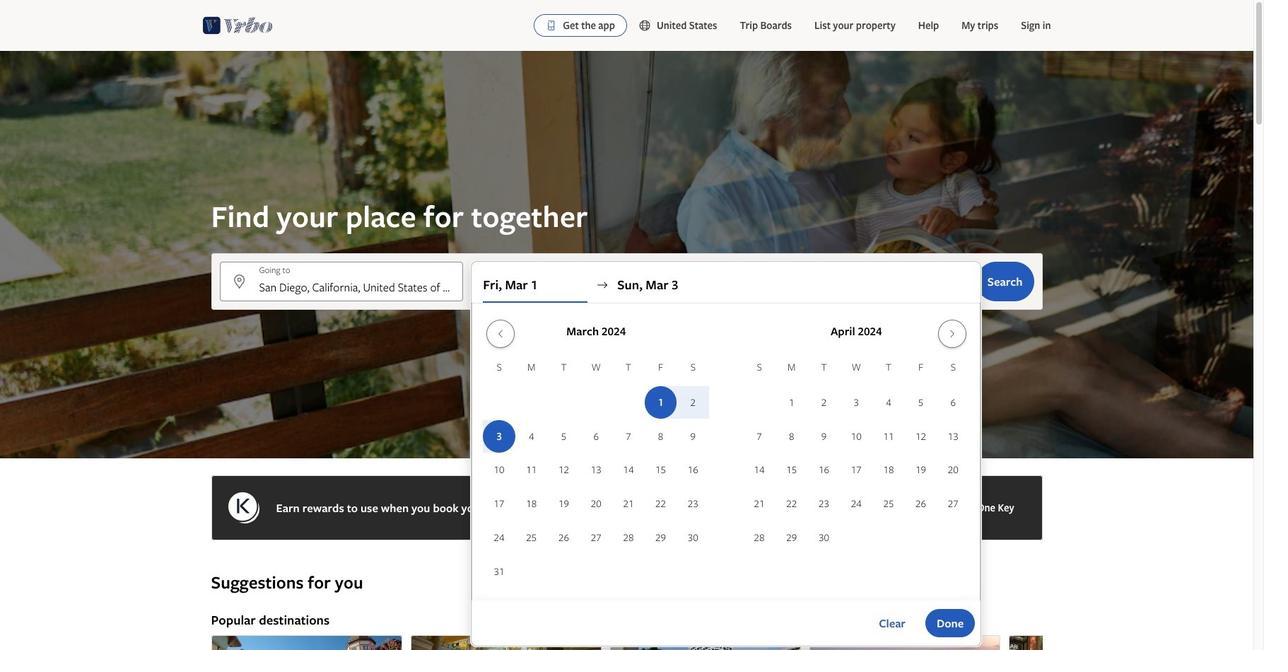 Task type: describe. For each thing, give the bounding box(es) containing it.
las vegas featuring interior views image
[[411, 635, 602, 650]]

april 2024 element
[[744, 359, 970, 555]]

recently viewed region
[[203, 549, 1052, 572]]

wizard region
[[0, 51, 1254, 646]]

makiki - lower punchbowl - tantalus showing landscape views, a sunset and a city image
[[810, 635, 1001, 650]]

downtown seattle featuring a skyscraper, a city and street scenes image
[[610, 635, 801, 650]]

small image
[[639, 19, 657, 32]]

leavenworth featuring a small town or village and street scenes image
[[211, 635, 402, 650]]



Task type: vqa. For each thing, say whether or not it's contained in the screenshot.
Wizard region
yes



Task type: locate. For each thing, give the bounding box(es) containing it.
gastown showing signage, street scenes and outdoor eating image
[[1009, 635, 1200, 650]]

next month image
[[944, 328, 961, 340]]

download the app button image
[[546, 20, 558, 31]]

directional image
[[597, 279, 609, 291]]

application inside wizard "region"
[[483, 314, 970, 589]]

main content
[[0, 51, 1254, 650]]

previous month image
[[492, 328, 509, 340]]

march 2024 element
[[483, 359, 710, 589]]

application
[[483, 314, 970, 589]]

vrbo logo image
[[203, 14, 273, 37]]



